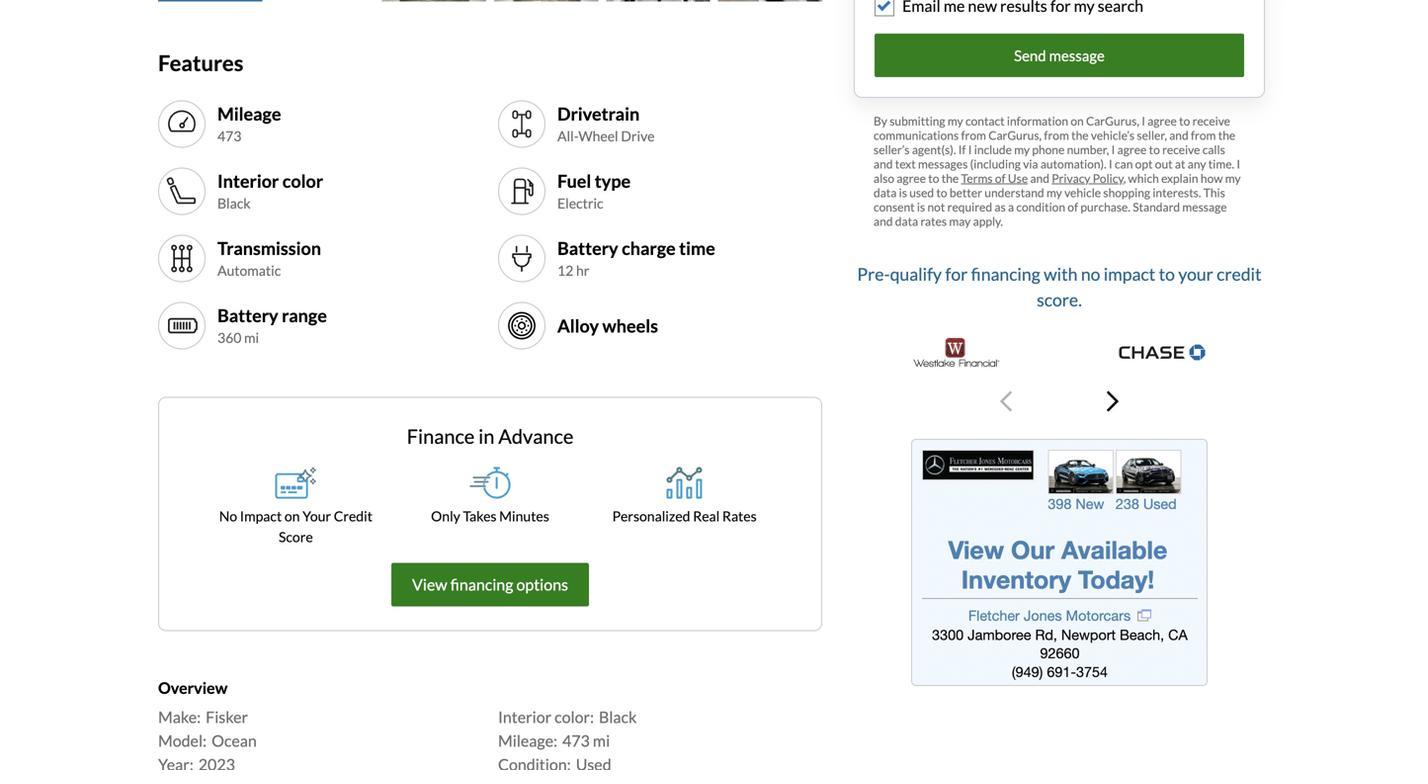 Task type: locate. For each thing, give the bounding box(es) containing it.
for
[[946, 263, 968, 284]]

by
[[874, 114, 888, 128]]

automation).
[[1041, 157, 1107, 171]]

all-
[[558, 128, 579, 144]]

seller,
[[1137, 128, 1167, 142]]

1 vertical spatial agree
[[1118, 142, 1147, 157]]

0 vertical spatial battery
[[558, 237, 619, 259]]

to left at
[[1149, 142, 1160, 157]]

mi right 360
[[244, 329, 259, 346]]

minutes
[[499, 508, 550, 524]]

0 vertical spatial interior
[[217, 170, 279, 192]]

personalized
[[613, 508, 691, 524]]

policy
[[1093, 171, 1124, 185]]

0 horizontal spatial mi
[[244, 329, 259, 346]]

0 horizontal spatial financing
[[451, 575, 513, 594]]

financing inside pre-qualify for financing with no impact to your credit score.
[[971, 263, 1041, 284]]

on inside no impact on your credit score
[[285, 508, 300, 524]]

0 horizontal spatial battery
[[217, 304, 278, 326]]

data down text
[[874, 185, 897, 200]]

1 vertical spatial 473
[[563, 731, 590, 751]]

receive
[[1193, 114, 1231, 128], [1163, 142, 1201, 157]]

with
[[1044, 263, 1078, 284]]

1 horizontal spatial black
[[599, 708, 637, 727]]

message down the how
[[1183, 200, 1227, 214]]

no
[[219, 508, 237, 524]]

calls
[[1203, 142, 1226, 157]]

and inside ', which explain how my data is used to better understand my vehicle shopping interests. this consent is not required as a condition of purchase. standard message and data rates may apply.'
[[874, 214, 893, 228]]

advance
[[499, 425, 574, 448]]

and down also
[[874, 214, 893, 228]]

credit
[[334, 508, 373, 524]]

black inside interior color black
[[217, 195, 251, 212]]

1 vertical spatial of
[[1068, 200, 1079, 214]]

1 vertical spatial black
[[599, 708, 637, 727]]

condition
[[1017, 200, 1066, 214]]

opt
[[1136, 157, 1153, 171]]

to inside ', which explain how my data is used to better understand my vehicle shopping interests. this consent is not required as a condition of purchase. standard message and data rates may apply.'
[[937, 185, 948, 200]]

required
[[948, 200, 993, 214]]

is
[[899, 185, 908, 200], [917, 200, 926, 214]]

of down privacy
[[1068, 200, 1079, 214]]

1 horizontal spatial message
[[1183, 200, 1227, 214]]

contact
[[966, 114, 1005, 128]]

i left "can"
[[1109, 157, 1113, 171]]

battery up hr
[[558, 237, 619, 259]]

interior color black
[[217, 170, 323, 212]]

may
[[949, 214, 971, 228]]

of left use
[[995, 171, 1006, 185]]

chevron left image
[[1000, 390, 1012, 413]]

mi down color:
[[593, 731, 610, 751]]

from
[[961, 128, 987, 142], [1044, 128, 1070, 142], [1191, 128, 1216, 142]]

financing right for
[[971, 263, 1041, 284]]

2 horizontal spatial agree
[[1148, 114, 1177, 128]]

my left vehicle
[[1047, 185, 1063, 200]]

0 vertical spatial agree
[[1148, 114, 1177, 128]]

black right color:
[[599, 708, 637, 727]]

hr
[[576, 262, 590, 279]]

time
[[679, 237, 716, 259]]

on
[[1071, 114, 1084, 128], [285, 508, 300, 524]]

black right interior color icon
[[217, 195, 251, 212]]

data left the rates
[[895, 214, 919, 228]]

time.
[[1209, 157, 1235, 171]]

from up any at the right top of page
[[1191, 128, 1216, 142]]

to left your
[[1159, 263, 1175, 284]]

score.
[[1037, 289, 1082, 310]]

interior inside interior color: black mileage: 473 mi
[[498, 708, 552, 727]]

pre-qualify for financing with no impact to your credit score.
[[858, 263, 1262, 310]]

of
[[995, 171, 1006, 185], [1068, 200, 1079, 214]]

agent(s).
[[912, 142, 956, 157]]

mileage:
[[498, 731, 558, 751]]

my left phone
[[1015, 142, 1030, 157]]

receive up explain
[[1163, 142, 1201, 157]]

1 from from the left
[[961, 128, 987, 142]]

3 from from the left
[[1191, 128, 1216, 142]]

send message button
[[875, 34, 1245, 77]]

purchase.
[[1081, 200, 1131, 214]]

1 vertical spatial battery
[[217, 304, 278, 326]]

from up (including
[[961, 128, 987, 142]]

on up the number,
[[1071, 114, 1084, 128]]

agree up ,
[[1118, 142, 1147, 157]]

0 horizontal spatial agree
[[897, 171, 926, 185]]

credit
[[1217, 263, 1262, 284]]

0 vertical spatial on
[[1071, 114, 1084, 128]]

black
[[217, 195, 251, 212], [599, 708, 637, 727]]

used
[[910, 185, 934, 200]]

interior color image
[[166, 175, 198, 207]]

0 vertical spatial 473
[[217, 128, 242, 144]]

view financing options button
[[392, 563, 589, 607]]

is left not
[[917, 200, 926, 214]]

1 vertical spatial mi
[[593, 731, 610, 751]]

battery up 360
[[217, 304, 278, 326]]

0 horizontal spatial 473
[[217, 128, 242, 144]]

interior inside interior color black
[[217, 170, 279, 192]]

agree up "out"
[[1148, 114, 1177, 128]]

1 horizontal spatial battery
[[558, 237, 619, 259]]

real
[[693, 508, 720, 524]]

interior for color:
[[498, 708, 552, 727]]

use
[[1008, 171, 1028, 185]]

financing
[[971, 263, 1041, 284], [451, 575, 513, 594]]

your
[[1179, 263, 1214, 284]]

number,
[[1067, 142, 1110, 157]]

1 vertical spatial receive
[[1163, 142, 1201, 157]]

battery for battery range
[[217, 304, 278, 326]]

is left used
[[899, 185, 908, 200]]

interior up mileage:
[[498, 708, 552, 727]]

1 horizontal spatial mi
[[593, 731, 610, 751]]

1 horizontal spatial of
[[1068, 200, 1079, 214]]

1 horizontal spatial on
[[1071, 114, 1084, 128]]

1 vertical spatial interior
[[498, 708, 552, 727]]

battery inside battery charge time 12 hr
[[558, 237, 619, 259]]

to inside pre-qualify for financing with no impact to your credit score.
[[1159, 263, 1175, 284]]

0 vertical spatial financing
[[971, 263, 1041, 284]]

1 horizontal spatial agree
[[1118, 142, 1147, 157]]

to right used
[[937, 185, 948, 200]]

battery
[[558, 237, 619, 259], [217, 304, 278, 326]]

finance in advance
[[407, 425, 574, 448]]

1 horizontal spatial financing
[[971, 263, 1041, 284]]

finance
[[407, 425, 475, 448]]

interior left color
[[217, 170, 279, 192]]

cargurus, up via
[[989, 128, 1042, 142]]

drive
[[621, 128, 655, 144]]

1 horizontal spatial from
[[1044, 128, 1070, 142]]

0 vertical spatial black
[[217, 195, 251, 212]]

black inside interior color: black mileage: 473 mi
[[599, 708, 637, 727]]

financing inside view financing options 'button'
[[451, 575, 513, 594]]

360
[[217, 329, 242, 346]]

my
[[948, 114, 964, 128], [1015, 142, 1030, 157], [1226, 171, 1241, 185], [1047, 185, 1063, 200]]

standard
[[1133, 200, 1181, 214]]

from up automation).
[[1044, 128, 1070, 142]]

0 vertical spatial message
[[1049, 46, 1105, 64]]

battery inside battery range 360 mi
[[217, 304, 278, 326]]

message inside ', which explain how my data is used to better understand my vehicle shopping interests. this consent is not required as a condition of purchase. standard message and data rates may apply.'
[[1183, 200, 1227, 214]]

12
[[558, 262, 574, 279]]

explain
[[1162, 171, 1199, 185]]

2 horizontal spatial the
[[1219, 128, 1236, 142]]

out
[[1155, 157, 1173, 171]]

1 vertical spatial message
[[1183, 200, 1227, 214]]

data
[[874, 185, 897, 200], [895, 214, 919, 228]]

the up automation).
[[1072, 128, 1089, 142]]

agree
[[1148, 114, 1177, 128], [1118, 142, 1147, 157], [897, 171, 926, 185]]

mi inside battery range 360 mi
[[244, 329, 259, 346]]

at
[[1175, 157, 1186, 171]]

consent
[[874, 200, 915, 214]]

the up time.
[[1219, 128, 1236, 142]]

0 horizontal spatial from
[[961, 128, 987, 142]]

better
[[950, 185, 983, 200]]

battery range image
[[166, 310, 198, 342]]

473 down mileage
[[217, 128, 242, 144]]

view
[[412, 575, 447, 594]]

cargurus, up the number,
[[1086, 114, 1140, 128]]

2 horizontal spatial from
[[1191, 128, 1216, 142]]

0 vertical spatial mi
[[244, 329, 259, 346]]

by submitting my contact information on cargurus, i agree to receive communications from cargurus, from the vehicle's seller, and from the seller's agent(s). if i include my phone number, i agree to receive calls and text messages (including via automation). i can opt out at any time. i also agree to the
[[874, 114, 1241, 185]]

and
[[1170, 128, 1189, 142], [874, 157, 893, 171], [1031, 171, 1050, 185], [874, 214, 893, 228]]

1 vertical spatial financing
[[451, 575, 513, 594]]

the
[[1072, 128, 1089, 142], [1219, 128, 1236, 142], [942, 171, 959, 185]]

0 horizontal spatial black
[[217, 195, 251, 212]]

i right the number,
[[1112, 142, 1116, 157]]

drivetrain all-wheel drive
[[558, 103, 655, 144]]

the left terms
[[942, 171, 959, 185]]

agree right also
[[897, 171, 926, 185]]

0 horizontal spatial interior
[[217, 170, 279, 192]]

i right the if
[[969, 142, 972, 157]]

473 down color:
[[563, 731, 590, 751]]

information
[[1007, 114, 1069, 128]]

and right use
[[1031, 171, 1050, 185]]

message right send at right
[[1049, 46, 1105, 64]]

1 horizontal spatial interior
[[498, 708, 552, 727]]

0 vertical spatial of
[[995, 171, 1006, 185]]

seller's
[[874, 142, 910, 157]]

473
[[217, 128, 242, 144], [563, 731, 590, 751]]

message inside button
[[1049, 46, 1105, 64]]

receive up calls
[[1193, 114, 1231, 128]]

0 horizontal spatial on
[[285, 508, 300, 524]]

in
[[479, 425, 495, 448]]

phone
[[1032, 142, 1065, 157]]

on up 'score'
[[285, 508, 300, 524]]

to
[[1180, 114, 1191, 128], [1149, 142, 1160, 157], [929, 171, 940, 185], [937, 185, 948, 200], [1159, 263, 1175, 284]]

1 vertical spatial on
[[285, 508, 300, 524]]

i
[[1142, 114, 1146, 128], [969, 142, 972, 157], [1112, 142, 1116, 157], [1109, 157, 1113, 171], [1237, 157, 1241, 171]]

rates
[[723, 508, 757, 524]]

0 horizontal spatial message
[[1049, 46, 1105, 64]]

black for color
[[217, 195, 251, 212]]

any
[[1188, 157, 1207, 171]]

1 horizontal spatial 473
[[563, 731, 590, 751]]

financing right view
[[451, 575, 513, 594]]

impact
[[1104, 263, 1156, 284]]



Task type: describe. For each thing, give the bounding box(es) containing it.
model:
[[158, 731, 207, 751]]

personalized real rates
[[613, 508, 757, 524]]

0 vertical spatial receive
[[1193, 114, 1231, 128]]

wheel
[[579, 128, 619, 144]]

pre-
[[858, 263, 890, 284]]

as
[[995, 200, 1006, 214]]

battery charge time image
[[506, 243, 538, 274]]

communications
[[874, 128, 959, 142]]

mileage image
[[166, 108, 198, 140]]

0 horizontal spatial of
[[995, 171, 1006, 185]]

range
[[282, 304, 327, 326]]

include
[[975, 142, 1012, 157]]

my up the if
[[948, 114, 964, 128]]

drivetrain image
[[506, 108, 538, 140]]

terms of use link
[[961, 171, 1028, 185]]

features
[[158, 50, 244, 76]]

transmission image
[[166, 243, 198, 274]]

and right seller,
[[1170, 128, 1189, 142]]

1 vertical spatial data
[[895, 214, 919, 228]]

chevron right image
[[1107, 390, 1119, 413]]

privacy
[[1052, 171, 1091, 185]]

via
[[1023, 157, 1039, 171]]

terms of use and privacy policy
[[961, 171, 1124, 185]]

and left text
[[874, 157, 893, 171]]

submitting
[[890, 114, 946, 128]]

messages
[[918, 157, 968, 171]]

,
[[1124, 171, 1126, 185]]

vehicle's
[[1091, 128, 1135, 142]]

2 from from the left
[[1044, 128, 1070, 142]]

color:
[[555, 708, 594, 727]]

wheels
[[603, 315, 658, 336]]

0 horizontal spatial cargurus,
[[989, 128, 1042, 142]]

options
[[517, 575, 568, 594]]

takes
[[463, 508, 497, 524]]

on inside by submitting my contact information on cargurus, i agree to receive communications from cargurus, from the vehicle's seller, and from the seller's agent(s). if i include my phone number, i agree to receive calls and text messages (including via automation). i can opt out at any time. i also agree to the
[[1071, 114, 1084, 128]]

2 vertical spatial agree
[[897, 171, 926, 185]]

alloy wheels image
[[506, 310, 538, 342]]

view financing options
[[412, 575, 568, 594]]

fuel type electric
[[558, 170, 631, 212]]

i right time.
[[1237, 157, 1241, 171]]

send message
[[1014, 46, 1105, 64]]

advertisement region
[[912, 439, 1208, 686]]

if
[[959, 142, 966, 157]]

no
[[1081, 263, 1101, 284]]

text
[[895, 157, 916, 171]]

qualify
[[890, 263, 942, 284]]

473 inside 'mileage 473'
[[217, 128, 242, 144]]

interior for color
[[217, 170, 279, 192]]

(including
[[970, 157, 1021, 171]]

vehicle
[[1065, 185, 1101, 200]]

pre-qualify for financing with no impact to your credit score. button
[[854, 252, 1265, 431]]

mi inside interior color: black mileage: 473 mi
[[593, 731, 610, 751]]

only
[[431, 508, 461, 524]]

privacy policy link
[[1052, 171, 1124, 185]]

fuel type image
[[506, 175, 538, 207]]

mileage 473
[[217, 103, 281, 144]]

interior color: black mileage: 473 mi
[[498, 708, 637, 751]]

rates
[[921, 214, 947, 228]]

0 vertical spatial data
[[874, 185, 897, 200]]

interests.
[[1153, 185, 1202, 200]]

electric
[[558, 195, 604, 212]]

to down "agent(s)."
[[929, 171, 940, 185]]

battery range 360 mi
[[217, 304, 327, 346]]

fuel
[[558, 170, 591, 192]]

fisker
[[206, 708, 248, 727]]

0 horizontal spatial is
[[899, 185, 908, 200]]

black for color:
[[599, 708, 637, 727]]

0 horizontal spatial the
[[942, 171, 959, 185]]

automatic
[[217, 262, 281, 279]]

also
[[874, 171, 895, 185]]

type
[[595, 170, 631, 192]]

this
[[1204, 185, 1226, 200]]

to right seller,
[[1180, 114, 1191, 128]]

battery charge time 12 hr
[[558, 237, 716, 279]]

shopping
[[1104, 185, 1151, 200]]

transmission automatic
[[217, 237, 321, 279]]

charge
[[622, 237, 676, 259]]

, which explain how my data is used to better understand my vehicle shopping interests. this consent is not required as a condition of purchase. standard message and data rates may apply.
[[874, 171, 1241, 228]]

how
[[1201, 171, 1223, 185]]

1 horizontal spatial cargurus,
[[1086, 114, 1140, 128]]

1 horizontal spatial the
[[1072, 128, 1089, 142]]

make: fisker model: ocean
[[158, 708, 257, 751]]

my right the how
[[1226, 171, 1241, 185]]

1 horizontal spatial is
[[917, 200, 926, 214]]

transmission
[[217, 237, 321, 259]]

alloy wheels
[[558, 315, 658, 336]]

i right the 'vehicle's'
[[1142, 114, 1146, 128]]

battery for battery charge time
[[558, 237, 619, 259]]

overview
[[158, 678, 228, 697]]

make:
[[158, 708, 201, 727]]

terms
[[961, 171, 993, 185]]

not
[[928, 200, 945, 214]]

which
[[1129, 171, 1159, 185]]

can
[[1115, 157, 1133, 171]]

of inside ', which explain how my data is used to better understand my vehicle shopping interests. this consent is not required as a condition of purchase. standard message and data rates may apply.'
[[1068, 200, 1079, 214]]

only takes minutes
[[431, 508, 550, 524]]

impact
[[240, 508, 282, 524]]

473 inside interior color: black mileage: 473 mi
[[563, 731, 590, 751]]



Task type: vqa. For each thing, say whether or not it's contained in the screenshot.
PERSONALIZED REAL RATES
yes



